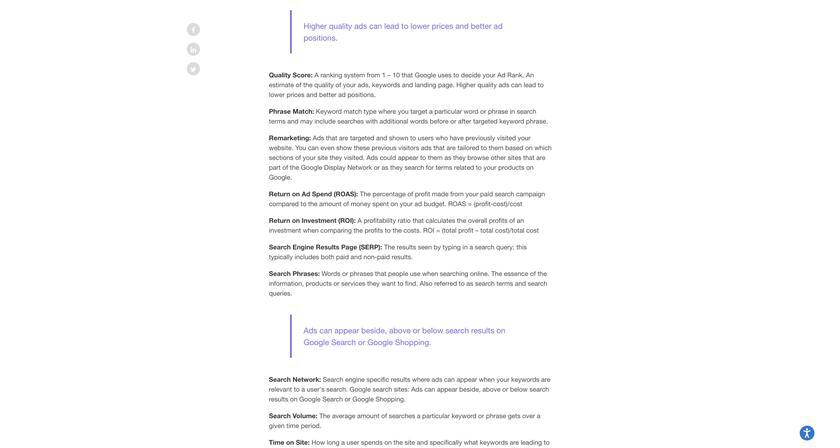 Task type: locate. For each thing, give the bounding box(es) containing it.
1 horizontal spatial ad
[[415, 200, 422, 208]]

the down sections
[[290, 164, 299, 171]]

0 vertical spatial targeted
[[473, 117, 498, 125]]

phrase left gets
[[486, 412, 506, 420]]

1 vertical spatial a
[[358, 217, 362, 224]]

terms right for
[[436, 164, 452, 171]]

shopping. inside ads can appear beside, above or below search results on google search or google shopping.
[[395, 338, 431, 347]]

can inside higher quality ads can lead to lower prices and better ad positions.
[[370, 21, 382, 31]]

lead inside higher quality ads can lead to lower prices and better ad positions.
[[385, 21, 399, 31]]

beside, inside search engine specific results where ads can appear when your keywords are relevant to a user's search. google search sites: ads can appear beside, above or below search results on google search or google shopping.
[[460, 386, 481, 393]]

= inside "the percentage of profit made from your paid search campaign compared to the amount of money spent on your ad budget. roas = (profit-cost)/cost"
[[468, 200, 472, 208]]

1 horizontal spatial site
[[405, 439, 415, 446]]

1 horizontal spatial products
[[499, 164, 525, 171]]

search phrases:
[[269, 270, 320, 277]]

0 vertical spatial products
[[499, 164, 525, 171]]

2 vertical spatial ad
[[415, 200, 422, 208]]

from inside "the percentage of profit made from your paid search campaign compared to the amount of money spent on your ad budget. roas = (profit-cost)/cost"
[[451, 190, 464, 198]]

phrase right word
[[488, 108, 508, 115]]

a inside keyword match type where you target a particular word or phrase in search terms and may include searches with additional words before or after targeted keyword phrase.
[[429, 108, 433, 115]]

can inside a ranking system from 1 – 10 that google uses to decide your ad rank. an estimate of the quality of your ads, keywords and landing page. higher quality ads can lead to lower prices and better ad positions.
[[511, 81, 522, 89]]

particular up specifically
[[423, 412, 450, 420]]

that right sites
[[523, 154, 535, 161]]

1 horizontal spatial positions.
[[348, 91, 376, 98]]

1 horizontal spatial as
[[445, 154, 452, 161]]

they up display
[[330, 154, 342, 161]]

in right typing
[[463, 243, 468, 251]]

referred
[[435, 280, 457, 287]]

other
[[491, 154, 506, 161]]

the right online.
[[492, 270, 502, 277]]

search inside words or phrases that people use when searching online. the essence of the information, products or services they want to find. also referred to as search terms and search queries.
[[528, 280, 548, 287]]

a right the long
[[341, 439, 345, 446]]

0 vertical spatial from
[[367, 71, 380, 79]]

1 horizontal spatial in
[[510, 108, 515, 115]]

1 vertical spatial below
[[510, 386, 528, 393]]

0 horizontal spatial profit
[[415, 190, 430, 198]]

0 vertical spatial lower
[[411, 21, 430, 31]]

appear
[[398, 154, 419, 161], [335, 326, 359, 335], [457, 376, 477, 383], [437, 386, 458, 393]]

1 vertical spatial searches
[[389, 412, 415, 420]]

campaign
[[516, 190, 545, 198]]

1 vertical spatial prices
[[287, 91, 305, 98]]

keywords inside the how long a user spends on the site and specifically what keywords are leading to
[[480, 439, 508, 446]]

in inside the results seen by typing in a search query; this typically includes both paid and non-paid results.
[[463, 243, 468, 251]]

ad inside a ranking system from 1 – 10 that google uses to decide your ad rank. an estimate of the quality of your ads, keywords and landing page. higher quality ads can lead to lower prices and better ad positions.
[[498, 71, 506, 79]]

profit inside "the percentage of profit made from your paid search campaign compared to the amount of money spent on your ad budget. roas = (profit-cost)/cost"
[[415, 190, 430, 198]]

that up even
[[326, 134, 337, 142]]

site inside the how long a user spends on the site and specifically what keywords are leading to
[[405, 439, 415, 446]]

paid down (serp):
[[377, 253, 390, 261]]

ad left spend
[[302, 190, 310, 198]]

profit up budget.
[[415, 190, 430, 198]]

the inside "the percentage of profit made from your paid search campaign compared to the amount of money spent on your ad budget. roas = (profit-cost)/cost"
[[360, 190, 371, 198]]

and inside words or phrases that people use when searching online. the essence of the information, products or services they want to find. also referred to as search terms and search queries.
[[515, 280, 526, 287]]

1 vertical spatial when
[[423, 270, 438, 277]]

money
[[351, 200, 371, 208]]

the average amount of searches a particular keyword or phrase gets over a given time period.
[[269, 412, 541, 430]]

ads inside search engine specific results where ads can appear when your keywords are relevant to a user's search. google search sites: ads can appear beside, above or below search results on google search or google shopping.
[[411, 386, 423, 393]]

0 horizontal spatial above
[[389, 326, 411, 335]]

1 vertical spatial site
[[405, 439, 415, 446]]

1 vertical spatial beside,
[[460, 386, 481, 393]]

a inside search engine specific results where ads can appear when your keywords are relevant to a user's search. google search sites: ads can appear beside, above or below search results on google search or google shopping.
[[302, 386, 305, 393]]

they inside words or phrases that people use when searching online. the essence of the information, products or services they want to find. also referred to as search terms and search queries.
[[367, 280, 380, 287]]

by
[[434, 243, 441, 251]]

0 horizontal spatial keyword
[[452, 412, 477, 420]]

search inside ads can appear beside, above or below search results on google search or google shopping.
[[446, 326, 469, 335]]

2 return from the top
[[269, 216, 290, 224]]

above inside ads can appear beside, above or below search results on google search or google shopping.
[[389, 326, 411, 335]]

prices
[[432, 21, 453, 31], [287, 91, 305, 98]]

0 horizontal spatial lead
[[385, 21, 399, 31]]

that
[[402, 71, 413, 79], [326, 134, 337, 142], [434, 144, 445, 152], [523, 154, 535, 161], [413, 217, 424, 224], [375, 270, 387, 277]]

ranking
[[321, 71, 342, 79]]

profits up the total
[[489, 217, 508, 224]]

amount
[[319, 200, 342, 208], [357, 412, 380, 420]]

1 horizontal spatial ad
[[498, 71, 506, 79]]

a inside the results seen by typing in a search query; this typically includes both paid and non-paid results.
[[470, 243, 473, 251]]

0 vertical spatial site
[[318, 154, 328, 161]]

they up related
[[453, 154, 466, 161]]

1 horizontal spatial searches
[[389, 412, 415, 420]]

that up costs.
[[413, 217, 424, 224]]

ads
[[354, 21, 367, 31], [499, 81, 510, 89], [421, 144, 432, 152], [432, 376, 443, 383]]

keyword inside keyword match type where you target a particular word or phrase in search terms and may include searches with additional words before or after targeted keyword phrase.
[[500, 117, 524, 125]]

0 vertical spatial profit
[[415, 190, 430, 198]]

1 horizontal spatial higher
[[457, 81, 476, 89]]

0 vertical spatial =
[[468, 200, 472, 208]]

are
[[339, 134, 348, 142], [447, 144, 456, 152], [537, 154, 546, 161], [542, 376, 551, 383], [510, 439, 519, 446]]

a down search engine specific results where ads can appear when your keywords are relevant to a user's search. google search sites: ads can appear beside, above or below search results on google search or google shopping.
[[417, 412, 421, 420]]

1 horizontal spatial below
[[510, 386, 528, 393]]

when inside words or phrases that people use when searching online. the essence of the information, products or services they want to find. also referred to as search terms and search queries.
[[423, 270, 438, 277]]

return for return on investment (roi):
[[269, 216, 290, 224]]

time on site:
[[269, 439, 310, 446]]

of right "percentage"
[[408, 190, 413, 198]]

a down network:
[[302, 386, 305, 393]]

lead inside a ranking system from 1 – 10 that google uses to decide your ad rank. an estimate of the quality of your ads, keywords and landing page. higher quality ads can lead to lower prices and better ad positions.
[[524, 81, 536, 89]]

google inside ads that are targeted and shown to users who have previously visited your website. you can even show these previous visitors ads that are tailored to them based on which sections of your site they visited. ads could appear to them as they browse other sites that are part of the google display network or as they search for terms related to your products on google.
[[301, 164, 322, 171]]

2 horizontal spatial ad
[[494, 21, 503, 31]]

gets
[[508, 412, 521, 420]]

1 horizontal spatial a
[[358, 217, 362, 224]]

– right 1
[[388, 71, 391, 79]]

0 vertical spatial where
[[379, 108, 396, 115]]

facebook image
[[192, 27, 195, 33]]

1 vertical spatial positions.
[[348, 91, 376, 98]]

1 horizontal spatial better
[[471, 21, 492, 31]]

how
[[312, 439, 325, 446]]

0 horizontal spatial lower
[[269, 91, 285, 98]]

0 vertical spatial ad
[[494, 21, 503, 31]]

google inside a ranking system from 1 – 10 that google uses to decide your ad rank. an estimate of the quality of your ads, keywords and landing page. higher quality ads can lead to lower prices and better ad positions.
[[415, 71, 436, 79]]

particular up before on the top right of page
[[435, 108, 462, 115]]

targeted down word
[[473, 117, 498, 125]]

search.
[[327, 386, 348, 393]]

products down words
[[306, 280, 332, 287]]

site down even
[[318, 154, 328, 161]]

the up money
[[360, 190, 371, 198]]

profit down overall
[[459, 227, 474, 234]]

when
[[303, 227, 319, 234], [423, 270, 438, 277], [479, 376, 495, 383]]

0 vertical spatial particular
[[435, 108, 462, 115]]

1 horizontal spatial paid
[[377, 253, 390, 261]]

10
[[393, 71, 400, 79]]

ad inside "the percentage of profit made from your paid search campaign compared to the amount of money spent on your ad budget. roas = (profit-cost)/cost"
[[415, 200, 422, 208]]

in inside keyword match type where you target a particular word or phrase in search terms and may include searches with additional words before or after targeted keyword phrase.
[[510, 108, 515, 115]]

higher
[[304, 21, 327, 31], [457, 81, 476, 89]]

the down the score:
[[303, 81, 313, 89]]

= inside a profitability ratio that calculates the overall profits of an investment when comparing the profits to the costs. roi = (total profit – total cost)/total cost
[[436, 227, 440, 234]]

products inside ads that are targeted and shown to users who have previously visited your website. you can even show these previous visitors ads that are tailored to them based on which sections of your site they visited. ads could appear to them as they browse other sites that are part of the google display network or as they search for terms related to your products on google.
[[499, 164, 525, 171]]

can inside ads can appear beside, above or below search results on google search or google shopping.
[[320, 326, 332, 335]]

0 horizontal spatial below
[[422, 326, 444, 335]]

them
[[489, 144, 504, 152], [428, 154, 443, 161]]

as down could
[[382, 164, 389, 171]]

when inside a profitability ratio that calculates the overall profits of an investment when comparing the profits to the costs. roi = (total profit – total cost)/total cost
[[303, 227, 319, 234]]

below inside ads can appear beside, above or below search results on google search or google shopping.
[[422, 326, 444, 335]]

beside,
[[361, 326, 387, 335], [460, 386, 481, 393]]

search for search engine results page (serp):
[[269, 243, 291, 251]]

keywords inside search engine specific results where ads can appear when your keywords are relevant to a user's search. google search sites: ads can appear beside, above or below search results on google search or google shopping.
[[512, 376, 540, 383]]

particular inside keyword match type where you target a particular word or phrase in search terms and may include searches with additional words before or after targeted keyword phrase.
[[435, 108, 462, 115]]

0 horizontal spatial targeted
[[350, 134, 375, 142]]

0 vertical spatial –
[[388, 71, 391, 79]]

0 horizontal spatial searches
[[338, 117, 364, 125]]

0 vertical spatial lead
[[385, 21, 399, 31]]

1 vertical spatial profits
[[365, 227, 383, 234]]

1 vertical spatial phrase
[[486, 412, 506, 420]]

searches down sites:
[[389, 412, 415, 420]]

lower
[[411, 21, 430, 31], [269, 91, 285, 98]]

words or phrases that people use when searching online. the essence of the information, products or services they want to find. also referred to as search terms and search queries.
[[269, 270, 548, 297]]

– down overall
[[476, 227, 479, 234]]

1 return from the top
[[269, 190, 290, 198]]

= right roas on the top right of the page
[[468, 200, 472, 208]]

tailored
[[458, 144, 479, 152]]

the right essence
[[538, 270, 547, 277]]

specific
[[367, 376, 389, 383]]

terms down phrase at the top left of page
[[269, 117, 286, 125]]

ad left rank.
[[498, 71, 506, 79]]

0 vertical spatial above
[[389, 326, 411, 335]]

0 horizontal spatial in
[[463, 243, 468, 251]]

the up period.
[[319, 412, 330, 420]]

based
[[506, 144, 524, 152]]

may
[[300, 117, 313, 125]]

to inside higher quality ads can lead to lower prices and better ad positions.
[[402, 21, 409, 31]]

on inside "the percentage of profit made from your paid search campaign compared to the amount of money spent on your ad budget. roas = (profit-cost)/cost"
[[391, 200, 398, 208]]

could
[[380, 154, 396, 161]]

that up want at the left
[[375, 270, 387, 277]]

and inside higher quality ads can lead to lower prices and better ad positions.
[[456, 21, 469, 31]]

from up roas on the top right of the page
[[451, 190, 464, 198]]

1 horizontal spatial when
[[423, 270, 438, 277]]

higher inside higher quality ads can lead to lower prices and better ad positions.
[[304, 21, 327, 31]]

1 horizontal spatial beside,
[[460, 386, 481, 393]]

of right essence
[[530, 270, 536, 277]]

0 vertical spatial terms
[[269, 117, 286, 125]]

1 horizontal spatial terms
[[436, 164, 452, 171]]

decide
[[461, 71, 481, 79]]

1 vertical spatial amount
[[357, 412, 380, 420]]

1 horizontal spatial =
[[468, 200, 472, 208]]

(profit-
[[474, 200, 493, 208]]

typing
[[443, 243, 461, 251]]

1 vertical spatial higher
[[457, 81, 476, 89]]

related
[[454, 164, 474, 171]]

lower inside a ranking system from 1 – 10 that google uses to decide your ad rank. an estimate of the quality of your ads, keywords and landing page. higher quality ads can lead to lower prices and better ad positions.
[[269, 91, 285, 98]]

ratio
[[398, 217, 411, 224]]

a right (roi):
[[358, 217, 362, 224]]

of down the you
[[295, 154, 301, 161]]

site down the average amount of searches a particular keyword or phrase gets over a given time period.
[[405, 439, 415, 446]]

them up "other"
[[489, 144, 504, 152]]

0 horizontal spatial a
[[315, 71, 319, 79]]

paid down page
[[336, 253, 349, 261]]

the inside the average amount of searches a particular keyword or phrase gets over a given time period.
[[319, 412, 330, 420]]

of left the 'an'
[[510, 217, 515, 224]]

include
[[315, 117, 336, 125]]

targeted up the these
[[350, 134, 375, 142]]

0 horizontal spatial prices
[[287, 91, 305, 98]]

linkedin image
[[191, 47, 196, 53]]

where inside search engine specific results where ads can appear when your keywords are relevant to a user's search. google search sites: ads can appear beside, above or below search results on google search or google shopping.
[[412, 376, 430, 383]]

them up for
[[428, 154, 443, 161]]

paid inside "the percentage of profit made from your paid search campaign compared to the amount of money spent on your ad budget. roas = (profit-cost)/cost"
[[480, 190, 493, 198]]

return up investment
[[269, 216, 290, 224]]

spend
[[312, 190, 332, 198]]

lead
[[385, 21, 399, 31], [524, 81, 536, 89]]

they left want at the left
[[367, 280, 380, 287]]

online.
[[470, 270, 490, 277]]

1 vertical spatial particular
[[423, 412, 450, 420]]

0 horizontal spatial terms
[[269, 117, 286, 125]]

relevant
[[269, 386, 292, 393]]

a inside a ranking system from 1 – 10 that google uses to decide your ad rank. an estimate of the quality of your ads, keywords and landing page. higher quality ads can lead to lower prices and better ad positions.
[[315, 71, 319, 79]]

sites:
[[394, 386, 410, 393]]

phrase match:
[[269, 107, 314, 115]]

0 vertical spatial positions.
[[304, 33, 338, 42]]

user's
[[307, 386, 325, 393]]

1 vertical spatial shopping.
[[376, 396, 406, 403]]

0 horizontal spatial beside,
[[361, 326, 387, 335]]

= right roi
[[436, 227, 440, 234]]

amount down spend
[[319, 200, 342, 208]]

terms inside keyword match type where you target a particular word or phrase in search terms and may include searches with additional words before or after targeted keyword phrase.
[[269, 117, 286, 125]]

includes
[[295, 253, 319, 261]]

ads can appear beside, above or below search results on google search or google shopping.
[[304, 326, 506, 347]]

0 horizontal spatial when
[[303, 227, 319, 234]]

keyword up what on the bottom
[[452, 412, 477, 420]]

match
[[344, 108, 362, 115]]

positions.
[[304, 33, 338, 42], [348, 91, 376, 98]]

1 horizontal spatial lead
[[524, 81, 536, 89]]

the down return on ad spend (roas):
[[308, 200, 318, 208]]

1 vertical spatial better
[[319, 91, 337, 98]]

keyword up visited at the right top of the page
[[500, 117, 524, 125]]

results inside ads can appear beside, above or below search results on google search or google shopping.
[[471, 326, 495, 335]]

better inside a ranking system from 1 – 10 that google uses to decide your ad rank. an estimate of the quality of your ads, keywords and landing page. higher quality ads can lead to lower prices and better ad positions.
[[319, 91, 337, 98]]

0 horizontal spatial =
[[436, 227, 440, 234]]

1 horizontal spatial amount
[[357, 412, 380, 420]]

the up the results.
[[384, 243, 395, 251]]

are inside the how long a user spends on the site and specifically what keywords are leading to
[[510, 439, 519, 446]]

0 vertical spatial prices
[[432, 21, 453, 31]]

that right 10 at left top
[[402, 71, 413, 79]]

ads
[[313, 134, 324, 142], [367, 154, 378, 161], [304, 326, 317, 335], [411, 386, 423, 393]]

a right the score:
[[315, 71, 319, 79]]

above
[[389, 326, 411, 335], [483, 386, 501, 393]]

terms down essence
[[497, 280, 513, 287]]

you
[[295, 144, 306, 152]]

0 vertical spatial a
[[315, 71, 319, 79]]

0 horizontal spatial keywords
[[372, 81, 400, 89]]

use
[[410, 270, 421, 277]]

(serp):
[[359, 243, 382, 251]]

1 vertical spatial lead
[[524, 81, 536, 89]]

as
[[445, 154, 452, 161], [382, 164, 389, 171]]

as down who
[[445, 154, 452, 161]]

1 vertical spatial where
[[412, 376, 430, 383]]

search inside the results seen by typing in a search query; this typically includes both paid and non-paid results.
[[475, 243, 495, 251]]

investment
[[302, 216, 337, 224]]

open accessibe: accessibility options, statement and help image
[[804, 429, 811, 438]]

0 vertical spatial ad
[[498, 71, 506, 79]]

of down the score:
[[296, 81, 302, 89]]

1 vertical spatial targeted
[[350, 134, 375, 142]]

0 vertical spatial shopping.
[[395, 338, 431, 347]]

search inside ads can appear beside, above or below search results on google search or google shopping.
[[331, 338, 356, 347]]

shopping.
[[395, 338, 431, 347], [376, 396, 406, 403]]

before
[[430, 117, 449, 125]]

1 vertical spatial terms
[[436, 164, 452, 171]]

a right target
[[429, 108, 433, 115]]

display
[[324, 164, 346, 171]]

2 vertical spatial keywords
[[480, 439, 508, 446]]

particular
[[435, 108, 462, 115], [423, 412, 450, 420]]

–
[[388, 71, 391, 79], [476, 227, 479, 234]]

1 vertical spatial above
[[483, 386, 501, 393]]

searches down match
[[338, 117, 364, 125]]

1 horizontal spatial keywords
[[480, 439, 508, 446]]

an
[[526, 71, 534, 79]]

type
[[364, 108, 377, 115]]

a right typing
[[470, 243, 473, 251]]

0 horizontal spatial them
[[428, 154, 443, 161]]

0 horizontal spatial –
[[388, 71, 391, 79]]

2 horizontal spatial when
[[479, 376, 495, 383]]

user
[[347, 439, 359, 446]]

paid up (profit-
[[480, 190, 493, 198]]

2 horizontal spatial paid
[[480, 190, 493, 198]]

1 vertical spatial =
[[436, 227, 440, 234]]

quality inside higher quality ads can lead to lower prices and better ad positions.
[[329, 21, 352, 31]]

from left 1
[[367, 71, 380, 79]]

profits down profitability
[[365, 227, 383, 234]]

1 vertical spatial from
[[451, 190, 464, 198]]

volume:
[[293, 412, 318, 420]]

to inside search engine specific results where ads can appear when your keywords are relevant to a user's search. google search sites: ads can appear beside, above or below search results on google search or google shopping.
[[294, 386, 300, 393]]

0 vertical spatial return
[[269, 190, 290, 198]]

0 vertical spatial in
[[510, 108, 515, 115]]

people
[[388, 270, 408, 277]]

1 horizontal spatial from
[[451, 190, 464, 198]]

of down (roas):
[[343, 200, 349, 208]]

better
[[471, 21, 492, 31], [319, 91, 337, 98]]

1 horizontal spatial prices
[[432, 21, 453, 31]]

of inside the average amount of searches a particular keyword or phrase gets over a given time period.
[[381, 412, 387, 420]]

terms inside words or phrases that people use when searching online. the essence of the information, products or services they want to find. also referred to as search terms and search queries.
[[497, 280, 513, 287]]

0 vertical spatial keyword
[[500, 117, 524, 125]]

0 vertical spatial higher
[[304, 21, 327, 31]]

0 vertical spatial as
[[445, 154, 452, 161]]

of up spends
[[381, 412, 387, 420]]

0 vertical spatial when
[[303, 227, 319, 234]]

return up compared
[[269, 190, 290, 198]]

search volume:
[[269, 412, 318, 420]]

0 horizontal spatial amount
[[319, 200, 342, 208]]

target
[[411, 108, 428, 115]]

a for return on investment (roi):
[[358, 217, 362, 224]]

budget.
[[424, 200, 447, 208]]

0 horizontal spatial better
[[319, 91, 337, 98]]

ad inside higher quality ads can lead to lower prices and better ad positions.
[[494, 21, 503, 31]]

2 horizontal spatial keywords
[[512, 376, 540, 383]]

the down the average amount of searches a particular keyword or phrase gets over a given time period.
[[394, 439, 403, 446]]

a inside a profitability ratio that calculates the overall profits of an investment when comparing the profits to the costs. roi = (total profit – total cost)/total cost
[[358, 217, 362, 224]]

the
[[303, 81, 313, 89], [290, 164, 299, 171], [308, 200, 318, 208], [457, 217, 466, 224], [354, 227, 363, 234], [538, 270, 547, 277], [394, 439, 403, 446]]

both
[[321, 253, 334, 261]]

amount right average
[[357, 412, 380, 420]]

and inside the how long a user spends on the site and specifically what keywords are leading to
[[417, 439, 428, 446]]

keyword inside the average amount of searches a particular keyword or phrase gets over a given time period.
[[452, 412, 477, 420]]

1 vertical spatial profit
[[459, 227, 474, 234]]

products down sites
[[499, 164, 525, 171]]

1 vertical spatial ad
[[302, 190, 310, 198]]

in up visited at the right top of the page
[[510, 108, 515, 115]]



Task type: describe. For each thing, give the bounding box(es) containing it.
the inside the how long a user spends on the site and specifically what keywords are leading to
[[394, 439, 403, 446]]

browse
[[468, 154, 489, 161]]

query;
[[496, 243, 515, 251]]

of down ranking
[[336, 81, 341, 89]]

seen
[[418, 243, 432, 251]]

results inside the results seen by typing in a search query; this typically includes both paid and non-paid results.
[[397, 243, 416, 251]]

– inside a ranking system from 1 – 10 that google uses to decide your ad rank. an estimate of the quality of your ads, keywords and landing page. higher quality ads can lead to lower prices and better ad positions.
[[388, 71, 391, 79]]

0 vertical spatial them
[[489, 144, 504, 152]]

appear inside ads can appear beside, above or below search results on google search or google shopping.
[[335, 326, 359, 335]]

visited.
[[344, 154, 365, 161]]

have
[[450, 134, 464, 142]]

(roi):
[[338, 216, 356, 224]]

results
[[316, 243, 340, 251]]

below inside search engine specific results where ads can appear when your keywords are relevant to a user's search. google search sites: ads can appear beside, above or below search results on google search or google shopping.
[[510, 386, 528, 393]]

return for return on ad spend (roas):
[[269, 190, 290, 198]]

to inside the how long a user spends on the site and specifically what keywords are leading to
[[544, 439, 550, 446]]

are inside search engine specific results where ads can appear when your keywords are relevant to a user's search. google search sites: ads can appear beside, above or below search results on google search or google shopping.
[[542, 376, 551, 383]]

match:
[[293, 107, 314, 115]]

which
[[535, 144, 552, 152]]

amount inside "the percentage of profit made from your paid search campaign compared to the amount of money spent on your ad budget. roas = (profit-cost)/cost"
[[319, 200, 342, 208]]

searches inside keyword match type where you target a particular word or phrase in search terms and may include searches with additional words before or after targeted keyword phrase.
[[338, 117, 364, 125]]

word
[[464, 108, 479, 115]]

leading
[[521, 439, 542, 446]]

search for search phrases:
[[269, 270, 291, 277]]

twitter image
[[190, 66, 197, 73]]

total
[[481, 227, 494, 234]]

search for search network:
[[269, 376, 291, 383]]

find.
[[405, 280, 418, 287]]

products inside words or phrases that people use when searching online. the essence of the information, products or services they want to find. also referred to as search terms and search queries.
[[306, 280, 332, 287]]

remarketing:
[[269, 134, 311, 142]]

as search
[[467, 280, 495, 287]]

search inside "the percentage of profit made from your paid search campaign compared to the amount of money spent on your ad budget. roas = (profit-cost)/cost"
[[495, 190, 515, 198]]

google.
[[269, 174, 292, 181]]

search for search volume:
[[269, 412, 291, 420]]

keyword match type where you target a particular word or phrase in search terms and may include searches with additional words before or after targeted keyword phrase.
[[269, 108, 548, 125]]

return on ad spend (roas):
[[269, 190, 358, 198]]

positions. inside higher quality ads can lead to lower prices and better ad positions.
[[304, 33, 338, 42]]

a right over
[[537, 412, 541, 420]]

on inside the how long a user spends on the site and specifically what keywords are leading to
[[385, 439, 392, 446]]

a inside the how long a user spends on the site and specifically what keywords are leading to
[[341, 439, 345, 446]]

prices inside higher quality ads can lead to lower prices and better ad positions.
[[432, 21, 453, 31]]

positions. inside a ranking system from 1 – 10 that google uses to decide your ad rank. an estimate of the quality of your ads, keywords and landing page. higher quality ads can lead to lower prices and better ad positions.
[[348, 91, 376, 98]]

higher quality ads can lead to lower prices and better ad positions.
[[304, 21, 503, 42]]

profit inside a profitability ratio that calculates the overall profits of an investment when comparing the profits to the costs. roi = (total profit – total cost)/total cost
[[459, 227, 474, 234]]

that inside words or phrases that people use when searching online. the essence of the information, products or services they want to find. also referred to as search terms and search queries.
[[375, 270, 387, 277]]

the results seen by typing in a search query; this typically includes both paid and non-paid results.
[[269, 243, 527, 261]]

investment
[[269, 227, 301, 234]]

network
[[348, 164, 372, 171]]

information,
[[269, 280, 304, 287]]

that inside a ranking system from 1 – 10 that google uses to decide your ad rank. an estimate of the quality of your ads, keywords and landing page. higher quality ads can lead to lower prices and better ad positions.
[[402, 71, 413, 79]]

site inside ads that are targeted and shown to users who have previously visited your website. you can even show these previous visitors ads that are tailored to them based on which sections of your site they visited. ads could appear to them as they browse other sites that are part of the google display network or as they search for terms related to your products on google.
[[318, 154, 328, 161]]

time
[[287, 422, 299, 430]]

the for return on ad spend (roas):
[[360, 190, 371, 198]]

even
[[321, 144, 335, 152]]

phrase inside the average amount of searches a particular keyword or phrase gets over a given time period.
[[486, 412, 506, 420]]

searching
[[440, 270, 469, 277]]

can inside ads that are targeted and shown to users who have previously visited your website. you can even show these previous visitors ads that are tailored to them based on which sections of your site they visited. ads could appear to them as they browse other sites that are part of the google display network or as they search for terms related to your products on google.
[[308, 144, 319, 152]]

– inside a profitability ratio that calculates the overall profits of an investment when comparing the profits to the costs. roi = (total profit – total cost)/total cost
[[476, 227, 479, 234]]

of inside words or phrases that people use when searching online. the essence of the information, products or services they want to find. also referred to as search terms and search queries.
[[530, 270, 536, 277]]

services
[[341, 280, 366, 287]]

site:
[[296, 439, 310, 446]]

these
[[354, 144, 370, 152]]

phrases
[[350, 270, 373, 277]]

0 vertical spatial profits
[[489, 217, 508, 224]]

sites
[[508, 154, 522, 161]]

or inside the average amount of searches a particular keyword or phrase gets over a given time period.
[[478, 412, 484, 420]]

overall
[[468, 217, 487, 224]]

users
[[418, 134, 434, 142]]

this
[[517, 243, 527, 251]]

uses
[[438, 71, 452, 79]]

ads inside ads that are targeted and shown to users who have previously visited your website. you can even show these previous visitors ads that are tailored to them based on which sections of your site they visited. ads could appear to them as they browse other sites that are part of the google display network or as they search for terms related to your products on google.
[[421, 144, 432, 152]]

keyword
[[316, 108, 342, 115]]

ad inside a ranking system from 1 – 10 that google uses to decide your ad rank. an estimate of the quality of your ads, keywords and landing page. higher quality ads can lead to lower prices and better ad positions.
[[338, 91, 346, 98]]

your inside search engine specific results where ads can appear when your keywords are relevant to a user's search. google search sites: ads can appear beside, above or below search results on google search or google shopping.
[[497, 376, 510, 383]]

period.
[[301, 422, 322, 430]]

additional
[[380, 117, 408, 125]]

long
[[327, 439, 340, 446]]

specifically
[[430, 439, 462, 446]]

the down (roi):
[[354, 227, 363, 234]]

lower inside higher quality ads can lead to lower prices and better ad positions.
[[411, 21, 430, 31]]

engine
[[293, 243, 314, 251]]

non-
[[364, 253, 377, 261]]

costs.
[[404, 227, 422, 234]]

the inside a ranking system from 1 – 10 that google uses to decide your ad rank. an estimate of the quality of your ads, keywords and landing page. higher quality ads can lead to lower prices and better ad positions.
[[303, 81, 313, 89]]

terms inside ads that are targeted and shown to users who have previously visited your website. you can even show these previous visitors ads that are tailored to them based on which sections of your site they visited. ads could appear to them as they browse other sites that are part of the google display network or as they search for terms related to your products on google.
[[436, 164, 452, 171]]

queries.
[[269, 290, 292, 297]]

a for quality score:
[[315, 71, 319, 79]]

and inside ads that are targeted and shown to users who have previously visited your website. you can even show these previous visitors ads that are tailored to them based on which sections of your site they visited. ads could appear to them as they browse other sites that are part of the google display network or as they search for terms related to your products on google.
[[376, 134, 387, 142]]

spends
[[361, 439, 383, 446]]

typically
[[269, 253, 293, 261]]

that down who
[[434, 144, 445, 152]]

when inside search engine specific results where ads can appear when your keywords are relevant to a user's search. google search sites: ads can appear beside, above or below search results on google search or google shopping.
[[479, 376, 495, 383]]

sections
[[269, 154, 294, 161]]

better inside higher quality ads can lead to lower prices and better ad positions.
[[471, 21, 492, 31]]

search engine results page (serp):
[[269, 243, 382, 251]]

above inside search engine specific results where ads can appear when your keywords are relevant to a user's search. google search sites: ads can appear beside, above or below search results on google search or google shopping.
[[483, 386, 501, 393]]

(roas):
[[334, 190, 358, 198]]

the percentage of profit made from your paid search campaign compared to the amount of money spent on your ad budget. roas = (profit-cost)/cost
[[269, 190, 545, 208]]

targeted inside keyword match type where you target a particular word or phrase in search terms and may include searches with additional words before or after targeted keyword phrase.
[[473, 117, 498, 125]]

where inside keyword match type where you target a particular word or phrase in search terms and may include searches with additional words before or after targeted keyword phrase.
[[379, 108, 396, 115]]

made
[[432, 190, 449, 198]]

1 vertical spatial as
[[382, 164, 389, 171]]

1
[[382, 71, 386, 79]]

show
[[336, 144, 352, 152]]

network:
[[293, 376, 321, 383]]

phrases:
[[293, 270, 320, 277]]

previous
[[372, 144, 397, 152]]

particular inside the average amount of searches a particular keyword or phrase gets over a given time period.
[[423, 412, 450, 420]]

the left overall
[[457, 217, 466, 224]]

the inside words or phrases that people use when searching online. the essence of the information, products or services they want to find. also referred to as search terms and search queries.
[[492, 270, 502, 277]]

the inside ads that are targeted and shown to users who have previously visited your website. you can even show these previous visitors ads that are tailored to them based on which sections of your site they visited. ads could appear to them as they browse other sites that are part of the google display network or as they search for terms related to your products on google.
[[290, 164, 299, 171]]

phrase.
[[526, 117, 548, 125]]

they down could
[[390, 164, 403, 171]]

0 horizontal spatial ad
[[302, 190, 310, 198]]

phrase inside keyword match type where you target a particular word or phrase in search terms and may include searches with additional words before or after targeted keyword phrase.
[[488, 108, 508, 115]]

estimate
[[269, 81, 294, 89]]

0 horizontal spatial profits
[[365, 227, 383, 234]]

a ranking system from 1 – 10 that google uses to decide your ad rank. an estimate of the quality of your ads, keywords and landing page. higher quality ads can lead to lower prices and better ad positions.
[[269, 71, 544, 98]]

the for search engine results page (serp):
[[384, 243, 395, 251]]

part
[[269, 164, 281, 171]]

compared
[[269, 200, 299, 208]]

to inside "the percentage of profit made from your paid search campaign compared to the amount of money spent on your ad budget. roas = (profit-cost)/cost"
[[301, 200, 306, 208]]

or inside ads that are targeted and shown to users who have previously visited your website. you can even show these previous visitors ads that are tailored to them based on which sections of your site they visited. ads could appear to them as they browse other sites that are part of the google display network or as they search for terms related to your products on google.
[[374, 164, 380, 171]]

on inside ads can appear beside, above or below search results on google search or google shopping.
[[497, 326, 506, 335]]

ads,
[[358, 81, 370, 89]]

comparing
[[321, 227, 352, 234]]

keywords inside a ranking system from 1 – 10 that google uses to decide your ad rank. an estimate of the quality of your ads, keywords and landing page. higher quality ads can lead to lower prices and better ad positions.
[[372, 81, 400, 89]]

for
[[426, 164, 434, 171]]

ads inside higher quality ads can lead to lower prices and better ad positions.
[[354, 21, 367, 31]]

searches inside the average amount of searches a particular keyword or phrase gets over a given time period.
[[389, 412, 415, 420]]

roas
[[448, 200, 466, 208]]

what
[[464, 439, 478, 446]]

from inside a ranking system from 1 – 10 that google uses to decide your ad rank. an estimate of the quality of your ads, keywords and landing page. higher quality ads can lead to lower prices and better ad positions.
[[367, 71, 380, 79]]

and inside the results seen by typing in a search query; this typically includes both paid and non-paid results.
[[351, 253, 362, 261]]

amount inside the average amount of searches a particular keyword or phrase gets over a given time period.
[[357, 412, 380, 420]]

landing
[[415, 81, 436, 89]]

after
[[458, 117, 472, 125]]

search inside ads that are targeted and shown to users who have previously visited your website. you can even show these previous visitors ads that are tailored to them based on which sections of your site they visited. ads could appear to them as they browse other sites that are part of the google display network or as they search for terms related to your products on google.
[[405, 164, 424, 171]]

of inside a profitability ratio that calculates the overall profits of an investment when comparing the profits to the costs. roi = (total profit – total cost)/total cost
[[510, 217, 515, 224]]

beside, inside ads can appear beside, above or below search results on google search or google shopping.
[[361, 326, 387, 335]]

0 horizontal spatial paid
[[336, 253, 349, 261]]

the for search volume:
[[319, 412, 330, 420]]

ads inside ads can appear beside, above or below search results on google search or google shopping.
[[304, 326, 317, 335]]

ads inside a ranking system from 1 – 10 that google uses to decide your ad rank. an estimate of the quality of your ads, keywords and landing page. higher quality ads can lead to lower prices and better ad positions.
[[499, 81, 510, 89]]

website.
[[269, 144, 294, 152]]

score:
[[293, 71, 313, 79]]

of right part
[[283, 164, 288, 171]]

shopping. inside search engine specific results where ads can appear when your keywords are relevant to a user's search. google search sites: ads can appear beside, above or below search results on google search or google shopping.
[[376, 396, 406, 403]]

(total
[[442, 227, 457, 234]]

cost)/cost
[[493, 200, 523, 208]]

time
[[269, 439, 284, 446]]

and inside keyword match type where you target a particular word or phrase in search terms and may include searches with additional words before or after targeted keyword phrase.
[[288, 117, 299, 125]]

prices inside a ranking system from 1 – 10 that google uses to decide your ad rank. an estimate of the quality of your ads, keywords and landing page. higher quality ads can lead to lower prices and better ad positions.
[[287, 91, 305, 98]]

that inside a profitability ratio that calculates the overall profits of an investment when comparing the profits to the costs. roi = (total profit – total cost)/total cost
[[413, 217, 424, 224]]

percentage
[[373, 190, 406, 198]]

page.
[[438, 81, 455, 89]]

higher inside a ranking system from 1 – 10 that google uses to decide your ad rank. an estimate of the quality of your ads, keywords and landing page. higher quality ads can lead to lower prices and better ad positions.
[[457, 81, 476, 89]]

return on investment (roi):
[[269, 216, 356, 224]]

the inside words or phrases that people use when searching online. the essence of the information, products or services they want to find. also referred to as search terms and search queries.
[[538, 270, 547, 277]]

how long a user spends on the site and specifically what keywords are leading to
[[269, 439, 550, 447]]

search network:
[[269, 376, 321, 383]]

on inside search engine specific results where ads can appear when your keywords are relevant to a user's search. google search sites: ads can appear beside, above or below search results on google search or google shopping.
[[290, 396, 298, 403]]

search for search engine specific results where ads can appear when your keywords are relevant to a user's search. google search sites: ads can appear beside, above or below search results on google search or google shopping.
[[323, 376, 344, 383]]



Task type: vqa. For each thing, say whether or not it's contained in the screenshot.
LEARN ABOUT WILSON SUPPLEMENTS SUCCESS's SUCCESS
no



